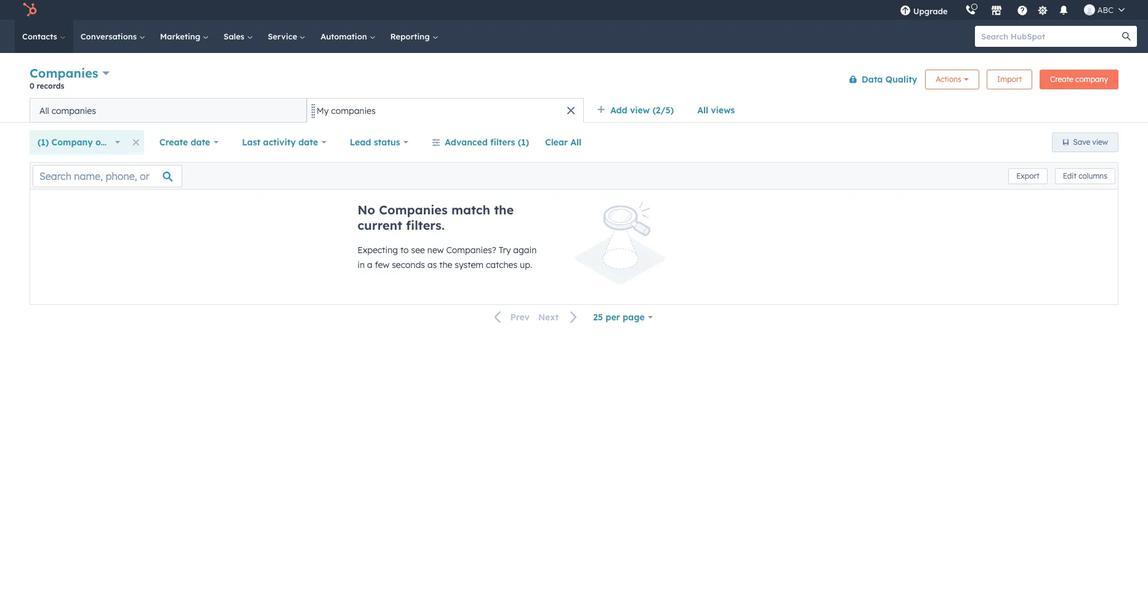 Task type: describe. For each thing, give the bounding box(es) containing it.
all views
[[698, 105, 735, 116]]

see
[[411, 245, 425, 256]]

create company button
[[1040, 69, 1119, 89]]

seconds
[[392, 259, 425, 271]]

data
[[862, 74, 883, 85]]

catches
[[486, 259, 518, 271]]

date inside popup button
[[299, 137, 318, 148]]

up.
[[520, 259, 532, 271]]

0
[[30, 81, 34, 91]]

(1) company owner button
[[30, 130, 128, 155]]

try
[[499, 245, 511, 256]]

create company
[[1051, 74, 1109, 83]]

add view (2/5) button
[[589, 98, 690, 123]]

company
[[51, 137, 93, 148]]

columns
[[1079, 171, 1108, 180]]

records
[[37, 81, 64, 91]]

prev
[[511, 312, 530, 323]]

again
[[513, 245, 537, 256]]

all inside 'clear all' button
[[571, 137, 582, 148]]

activity
[[263, 137, 296, 148]]

quality
[[886, 74, 918, 85]]

contacts
[[22, 31, 60, 41]]

create date button
[[151, 130, 227, 155]]

in
[[358, 259, 365, 271]]

my
[[317, 105, 329, 116]]

to
[[400, 245, 409, 256]]

view for save
[[1093, 137, 1109, 147]]

contacts link
[[15, 20, 73, 53]]

companies for my companies
[[331, 105, 376, 116]]

data quality button
[[841, 67, 918, 92]]

abc button
[[1077, 0, 1133, 20]]

next button
[[534, 309, 585, 326]]

pagination navigation
[[487, 309, 585, 326]]

create date
[[159, 137, 210, 148]]

all views link
[[690, 98, 743, 123]]

settings image
[[1038, 5, 1049, 16]]

system
[[455, 259, 484, 271]]

marketing link
[[153, 20, 216, 53]]

export button
[[1009, 168, 1048, 184]]

sales
[[224, 31, 247, 41]]

hubspot link
[[15, 2, 46, 17]]

all for all views
[[698, 105, 709, 116]]

save
[[1074, 137, 1091, 147]]

clear
[[545, 137, 568, 148]]

advanced filters (1) button
[[424, 130, 537, 155]]

conversations link
[[73, 20, 153, 53]]

import button
[[987, 69, 1033, 89]]

filters
[[490, 137, 515, 148]]

a
[[367, 259, 373, 271]]

notifications image
[[1058, 6, 1070, 17]]

0 records
[[30, 81, 64, 91]]

help button
[[1012, 0, 1033, 20]]

edit
[[1063, 171, 1077, 180]]

advanced
[[445, 137, 488, 148]]

my companies
[[317, 105, 376, 116]]

no
[[358, 202, 375, 218]]

(1) company owner
[[38, 137, 122, 148]]

settings link
[[1036, 3, 1051, 16]]

upgrade
[[914, 6, 948, 16]]

Search name, phone, or domain search field
[[33, 165, 182, 187]]

upgrade image
[[900, 6, 911, 17]]

brad klo image
[[1084, 4, 1095, 15]]

automation
[[321, 31, 370, 41]]

page
[[623, 312, 645, 323]]

the inside no companies match the current filters.
[[494, 202, 514, 218]]

service link
[[260, 20, 313, 53]]

25 per page
[[593, 312, 645, 323]]

the inside expecting to see new companies? try again in a few seconds as the system catches up.
[[440, 259, 453, 271]]

lead status
[[350, 137, 400, 148]]

as
[[428, 259, 437, 271]]

save view
[[1074, 137, 1109, 147]]

my companies button
[[307, 98, 584, 123]]



Task type: vqa. For each thing, say whether or not it's contained in the screenshot.
Create date popup button
yes



Task type: locate. For each thing, give the bounding box(es) containing it.
save view button
[[1052, 132, 1119, 152]]

1 horizontal spatial date
[[299, 137, 318, 148]]

lead
[[350, 137, 371, 148]]

0 vertical spatial the
[[494, 202, 514, 218]]

help image
[[1017, 6, 1028, 17]]

lead status button
[[342, 130, 417, 155]]

2 horizontal spatial all
[[698, 105, 709, 116]]

1 horizontal spatial create
[[1051, 74, 1074, 83]]

data quality
[[862, 74, 918, 85]]

views
[[711, 105, 735, 116]]

actions
[[936, 74, 962, 83]]

view for add
[[630, 105, 650, 116]]

1 vertical spatial create
[[159, 137, 188, 148]]

hubspot image
[[22, 2, 37, 17]]

create inside create company button
[[1051, 74, 1074, 83]]

view inside save view button
[[1093, 137, 1109, 147]]

automation link
[[313, 20, 383, 53]]

companies for all companies
[[52, 105, 96, 116]]

0 horizontal spatial companies
[[30, 65, 98, 81]]

1 date from the left
[[191, 137, 210, 148]]

prev button
[[487, 309, 534, 326]]

notifications button
[[1054, 0, 1074, 20]]

(1) inside button
[[518, 137, 529, 148]]

companies banner
[[30, 63, 1119, 98]]

0 vertical spatial companies
[[30, 65, 98, 81]]

companies button
[[30, 64, 110, 82]]

25 per page button
[[585, 305, 661, 330]]

1 horizontal spatial companies
[[331, 105, 376, 116]]

1 horizontal spatial the
[[494, 202, 514, 218]]

2 (1) from the left
[[518, 137, 529, 148]]

all for all companies
[[39, 105, 49, 116]]

companies inside button
[[52, 105, 96, 116]]

1 (1) from the left
[[38, 137, 49, 148]]

edit columns
[[1063, 171, 1108, 180]]

all left views
[[698, 105, 709, 116]]

create for create company
[[1051, 74, 1074, 83]]

menu
[[891, 0, 1134, 20]]

date inside "popup button"
[[191, 137, 210, 148]]

1 horizontal spatial (1)
[[518, 137, 529, 148]]

view right save
[[1093, 137, 1109, 147]]

2 date from the left
[[299, 137, 318, 148]]

1 vertical spatial companies
[[379, 202, 448, 218]]

sales link
[[216, 20, 260, 53]]

companies
[[52, 105, 96, 116], [331, 105, 376, 116]]

no companies match the current filters.
[[358, 202, 514, 233]]

current
[[358, 218, 402, 233]]

all inside all views link
[[698, 105, 709, 116]]

date
[[191, 137, 210, 148], [299, 137, 318, 148]]

create for create date
[[159, 137, 188, 148]]

status
[[374, 137, 400, 148]]

match
[[452, 202, 491, 218]]

1 companies from the left
[[52, 105, 96, 116]]

per
[[606, 312, 620, 323]]

all down 0 records
[[39, 105, 49, 116]]

create down "all companies" button
[[159, 137, 188, 148]]

company
[[1076, 74, 1109, 83]]

create left company
[[1051, 74, 1074, 83]]

0 horizontal spatial companies
[[52, 105, 96, 116]]

0 horizontal spatial view
[[630, 105, 650, 116]]

export
[[1017, 171, 1040, 180]]

expecting
[[358, 245, 398, 256]]

last activity date button
[[234, 130, 335, 155]]

1 horizontal spatial companies
[[379, 202, 448, 218]]

few
[[375, 259, 390, 271]]

0 horizontal spatial the
[[440, 259, 453, 271]]

0 vertical spatial create
[[1051, 74, 1074, 83]]

all right clear
[[571, 137, 582, 148]]

2 companies from the left
[[331, 105, 376, 116]]

conversations
[[81, 31, 139, 41]]

marketing
[[160, 31, 203, 41]]

Search HubSpot search field
[[975, 26, 1126, 47]]

1 horizontal spatial all
[[571, 137, 582, 148]]

companies up 'records'
[[30, 65, 98, 81]]

(2/5)
[[653, 105, 674, 116]]

(1) left company
[[38, 137, 49, 148]]

(1) inside popup button
[[38, 137, 49, 148]]

0 horizontal spatial all
[[39, 105, 49, 116]]

clear all
[[545, 137, 582, 148]]

companies inside no companies match the current filters.
[[379, 202, 448, 218]]

reporting link
[[383, 20, 446, 53]]

calling icon image
[[965, 5, 976, 16]]

companies inside "button"
[[331, 105, 376, 116]]

add
[[611, 105, 628, 116]]

marketplaces button
[[984, 0, 1010, 20]]

create inside create date "popup button"
[[159, 137, 188, 148]]

filters.
[[406, 218, 445, 233]]

0 vertical spatial view
[[630, 105, 650, 116]]

0 horizontal spatial (1)
[[38, 137, 49, 148]]

companies right my
[[331, 105, 376, 116]]

calling icon button
[[960, 2, 981, 18]]

companies up company
[[52, 105, 96, 116]]

date right 'activity'
[[299, 137, 318, 148]]

view inside add view (2/5) popup button
[[630, 105, 650, 116]]

0 horizontal spatial date
[[191, 137, 210, 148]]

marketplaces image
[[991, 6, 1002, 17]]

last
[[242, 137, 261, 148]]

25
[[593, 312, 603, 323]]

all inside "all companies" button
[[39, 105, 49, 116]]

actions button
[[926, 69, 980, 89]]

new
[[428, 245, 444, 256]]

next
[[538, 312, 559, 323]]

companies?
[[446, 245, 497, 256]]

companies up see
[[379, 202, 448, 218]]

companies
[[30, 65, 98, 81], [379, 202, 448, 218]]

reporting
[[391, 31, 432, 41]]

service
[[268, 31, 300, 41]]

create
[[1051, 74, 1074, 83], [159, 137, 188, 148]]

owner
[[96, 137, 122, 148]]

expecting to see new companies? try again in a few seconds as the system catches up.
[[358, 245, 537, 271]]

all companies
[[39, 105, 96, 116]]

all
[[698, 105, 709, 116], [39, 105, 49, 116], [571, 137, 582, 148]]

view
[[630, 105, 650, 116], [1093, 137, 1109, 147]]

1 vertical spatial view
[[1093, 137, 1109, 147]]

edit columns button
[[1055, 168, 1116, 184]]

clear all button
[[537, 130, 590, 155]]

menu containing abc
[[891, 0, 1134, 20]]

date down "all companies" button
[[191, 137, 210, 148]]

search button
[[1117, 26, 1137, 47]]

0 horizontal spatial create
[[159, 137, 188, 148]]

the right match
[[494, 202, 514, 218]]

add view (2/5)
[[611, 105, 674, 116]]

(1) right the filters
[[518, 137, 529, 148]]

advanced filters (1)
[[445, 137, 529, 148]]

the
[[494, 202, 514, 218], [440, 259, 453, 271]]

import
[[998, 74, 1022, 83]]

1 vertical spatial the
[[440, 259, 453, 271]]

companies inside popup button
[[30, 65, 98, 81]]

view right the add
[[630, 105, 650, 116]]

all companies button
[[30, 98, 307, 123]]

search image
[[1123, 32, 1131, 41]]

the right as
[[440, 259, 453, 271]]

1 horizontal spatial view
[[1093, 137, 1109, 147]]



